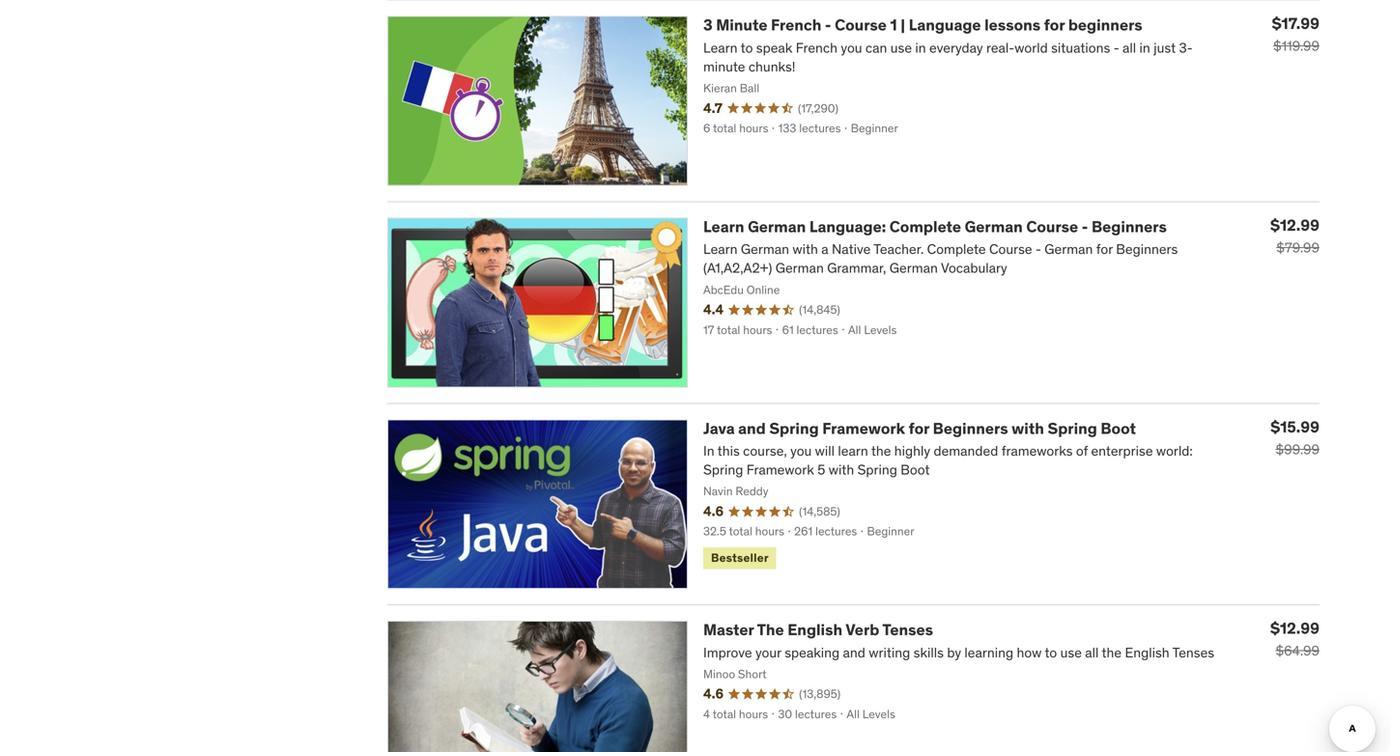 Task type: describe. For each thing, give the bounding box(es) containing it.
$64.99
[[1276, 643, 1320, 660]]

master the english verb tenses link
[[703, 620, 933, 640]]

$12.99 for master the english verb tenses
[[1271, 619, 1320, 639]]

1 spring from the left
[[769, 419, 819, 438]]

tenses
[[883, 620, 933, 640]]

the
[[757, 620, 784, 640]]

french
[[771, 15, 822, 35]]

$79.99
[[1277, 239, 1320, 256]]

learn german language: complete german course - beginners link
[[703, 217, 1167, 237]]

0 horizontal spatial beginners
[[933, 419, 1008, 438]]

$119.99
[[1274, 37, 1320, 55]]

boot
[[1101, 419, 1136, 438]]

$12.99 $64.99
[[1271, 619, 1320, 660]]

$15.99 $99.99
[[1271, 417, 1320, 458]]

with
[[1012, 419, 1044, 438]]

complete
[[890, 217, 961, 237]]

3
[[703, 15, 713, 35]]

master
[[703, 620, 754, 640]]

1 horizontal spatial for
[[1044, 15, 1065, 35]]

1
[[890, 15, 897, 35]]

$12.99 $79.99
[[1271, 215, 1320, 256]]

java
[[703, 419, 735, 438]]

0 vertical spatial beginners
[[1092, 217, 1167, 237]]

$17.99 $119.99
[[1272, 14, 1320, 55]]

$15.99
[[1271, 417, 1320, 437]]

3 minute french - course 1 | language lessons for beginners link
[[703, 15, 1143, 35]]

beginners
[[1068, 15, 1143, 35]]



Task type: vqa. For each thing, say whether or not it's contained in the screenshot.
Finance & Accounting link
no



Task type: locate. For each thing, give the bounding box(es) containing it.
master the english verb tenses
[[703, 620, 933, 640]]

3 minute french - course 1 | language lessons for beginners
[[703, 15, 1143, 35]]

1 vertical spatial for
[[909, 419, 930, 438]]

0 vertical spatial -
[[825, 15, 831, 35]]

and
[[738, 419, 766, 438]]

0 vertical spatial for
[[1044, 15, 1065, 35]]

german right learn
[[748, 217, 806, 237]]

2 german from the left
[[965, 217, 1023, 237]]

1 horizontal spatial course
[[1026, 217, 1078, 237]]

2 $12.99 from the top
[[1271, 619, 1320, 639]]

language:
[[810, 217, 886, 237]]

1 vertical spatial course
[[1026, 217, 1078, 237]]

0 horizontal spatial course
[[835, 15, 887, 35]]

learn german language: complete german course - beginners
[[703, 217, 1167, 237]]

english
[[788, 620, 843, 640]]

spring right and
[[769, 419, 819, 438]]

learn
[[703, 217, 744, 237]]

$12.99 for learn german language: complete german course - beginners
[[1271, 215, 1320, 235]]

$12.99
[[1271, 215, 1320, 235], [1271, 619, 1320, 639]]

lessons
[[985, 15, 1041, 35]]

for right lessons
[[1044, 15, 1065, 35]]

1 $12.99 from the top
[[1271, 215, 1320, 235]]

$12.99 up "$64.99" at the bottom
[[1271, 619, 1320, 639]]

german right complete at the right top
[[965, 217, 1023, 237]]

1 horizontal spatial spring
[[1048, 419, 1097, 438]]

0 vertical spatial course
[[835, 15, 887, 35]]

0 horizontal spatial -
[[825, 15, 831, 35]]

|
[[901, 15, 905, 35]]

spring right the with
[[1048, 419, 1097, 438]]

for
[[1044, 15, 1065, 35], [909, 419, 930, 438]]

minute
[[716, 15, 768, 35]]

0 horizontal spatial german
[[748, 217, 806, 237]]

1 vertical spatial $12.99
[[1271, 619, 1320, 639]]

java and spring framework for beginners with spring boot link
[[703, 419, 1136, 438]]

2 spring from the left
[[1048, 419, 1097, 438]]

verb
[[846, 620, 880, 640]]

course
[[835, 15, 887, 35], [1026, 217, 1078, 237]]

1 horizontal spatial -
[[1082, 217, 1088, 237]]

1 german from the left
[[748, 217, 806, 237]]

0 horizontal spatial spring
[[769, 419, 819, 438]]

$99.99
[[1276, 441, 1320, 458]]

1 vertical spatial beginners
[[933, 419, 1008, 438]]

beginners
[[1092, 217, 1167, 237], [933, 419, 1008, 438]]

german
[[748, 217, 806, 237], [965, 217, 1023, 237]]

1 horizontal spatial german
[[965, 217, 1023, 237]]

1 horizontal spatial beginners
[[1092, 217, 1167, 237]]

language
[[909, 15, 981, 35]]

-
[[825, 15, 831, 35], [1082, 217, 1088, 237]]

java and spring framework for beginners with spring boot
[[703, 419, 1136, 438]]

$17.99
[[1272, 14, 1320, 33]]

0 vertical spatial $12.99
[[1271, 215, 1320, 235]]

framework
[[822, 419, 905, 438]]

1 vertical spatial -
[[1082, 217, 1088, 237]]

spring
[[769, 419, 819, 438], [1048, 419, 1097, 438]]

$12.99 up $79.99 at the top right of the page
[[1271, 215, 1320, 235]]

for right framework at the right bottom of page
[[909, 419, 930, 438]]

0 horizontal spatial for
[[909, 419, 930, 438]]



